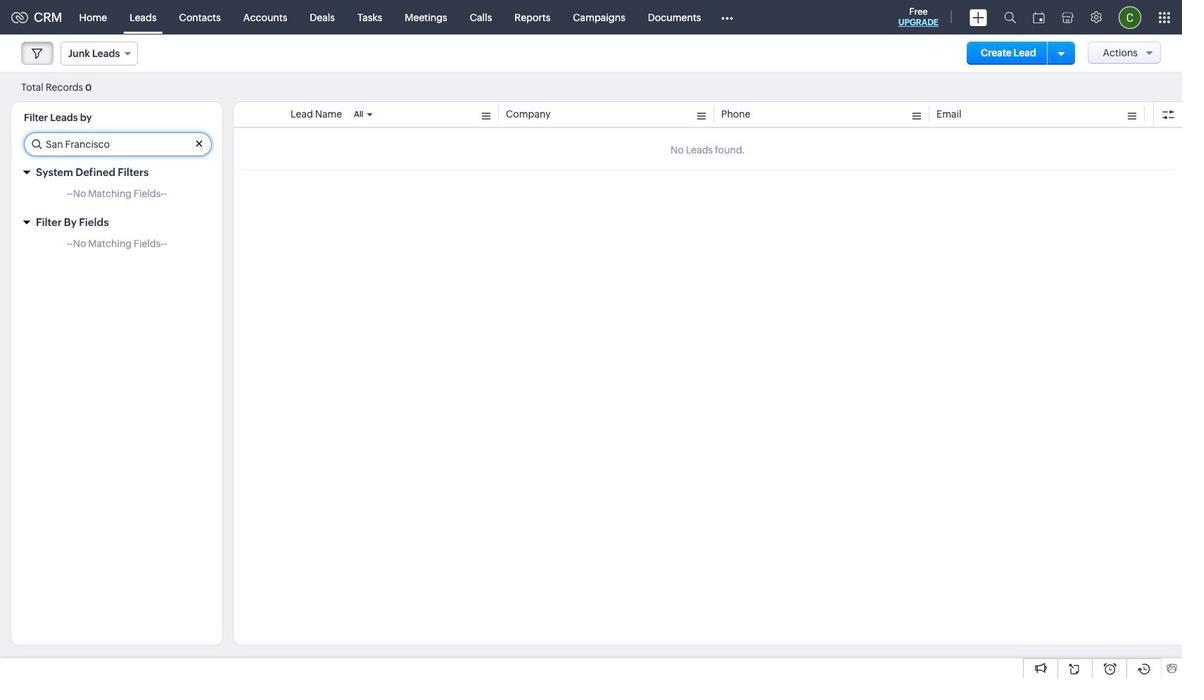 Task type: locate. For each thing, give the bounding box(es) containing it.
region
[[11, 184, 222, 210], [11, 234, 222, 260]]

calendar image
[[1034, 12, 1046, 23]]

2 region from the top
[[11, 234, 222, 260]]

1 region from the top
[[11, 184, 222, 210]]

1 vertical spatial region
[[11, 234, 222, 260]]

None field
[[61, 42, 138, 65]]

profile image
[[1119, 6, 1142, 29]]

Search text field
[[25, 133, 211, 156]]

0 vertical spatial region
[[11, 184, 222, 210]]



Task type: vqa. For each thing, say whether or not it's contained in the screenshot.
region
yes



Task type: describe. For each thing, give the bounding box(es) containing it.
Other Modules field
[[713, 6, 743, 29]]

create menu image
[[970, 9, 988, 26]]

logo image
[[11, 12, 28, 23]]

create menu element
[[962, 0, 996, 34]]

search element
[[996, 0, 1025, 34]]

search image
[[1005, 11, 1017, 23]]

profile element
[[1111, 0, 1150, 34]]



